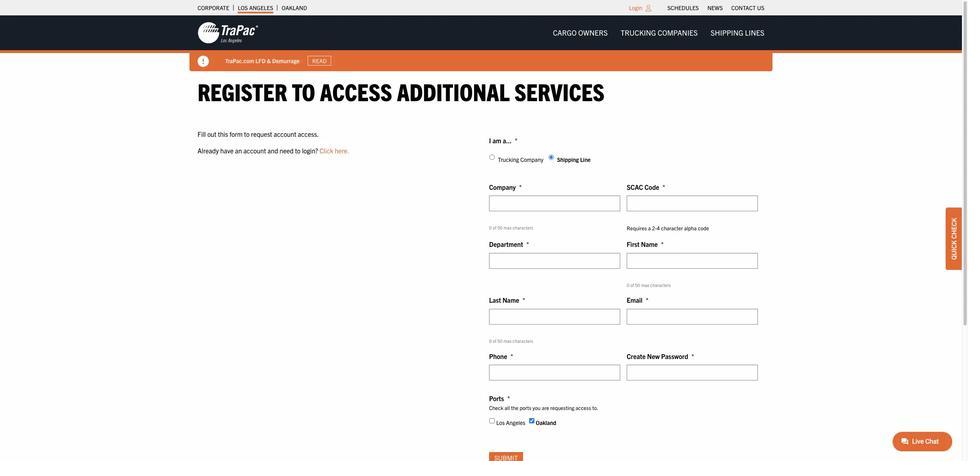 Task type: describe. For each thing, give the bounding box(es) containing it.
* right code
[[663, 183, 665, 191]]

contact
[[731, 4, 756, 11]]

phone *
[[489, 352, 513, 360]]

news
[[707, 4, 723, 11]]

corporate
[[198, 4, 229, 11]]

characters for first name *
[[650, 282, 671, 288]]

code
[[698, 225, 709, 232]]

angeles inside register to access additional services main content
[[506, 419, 525, 426]]

department *
[[489, 240, 529, 248]]

los angeles inside register to access additional services main content
[[496, 419, 525, 426]]

read link for flips schedule under gate hours
[[312, 56, 335, 66]]

of for first
[[630, 282, 634, 288]]

fill out this form to request account access.
[[198, 130, 319, 138]]

of for last
[[493, 338, 496, 344]]

* down the trucking company
[[519, 183, 522, 191]]

2-
[[652, 225, 657, 232]]

click here. link
[[320, 147, 349, 155]]

email
[[627, 296, 643, 304]]

email *
[[627, 296, 649, 304]]

quick check link
[[946, 208, 962, 270]]

an
[[235, 147, 242, 155]]

scac code *
[[627, 183, 665, 191]]

* right the "password" on the bottom right of page
[[692, 352, 694, 360]]

Trucking Company radio
[[490, 155, 495, 160]]

i am a... *
[[489, 136, 518, 144]]

Oakland checkbox
[[529, 418, 534, 423]]

fill
[[198, 130, 206, 138]]

shipping lines link
[[704, 25, 771, 41]]

companies
[[658, 28, 698, 37]]

new
[[647, 352, 660, 360]]

last name *
[[489, 296, 525, 304]]

code
[[645, 183, 659, 191]]

click
[[320, 147, 333, 155]]

corporate link
[[198, 2, 229, 13]]

cargo
[[553, 28, 577, 37]]

us
[[757, 4, 764, 11]]

you
[[533, 404, 541, 411]]

request
[[251, 130, 272, 138]]

2 vertical spatial to
[[295, 147, 301, 155]]

flips
[[225, 57, 237, 64]]

los angeles link
[[238, 2, 273, 13]]

requesting
[[550, 404, 574, 411]]

trucking for trucking companies
[[621, 28, 656, 37]]

requires a 2-4 character alpha code
[[627, 225, 709, 232]]

this
[[218, 130, 228, 138]]

oakland inside register to access additional services main content
[[536, 419, 556, 426]]

ports
[[520, 404, 531, 411]]

los inside register to access additional services main content
[[496, 419, 505, 426]]

password
[[661, 352, 688, 360]]

0 of 50 max characters for company
[[489, 225, 533, 231]]

angeles inside los angeles link
[[249, 4, 273, 11]]

0 of 50 max characters for last name
[[489, 338, 533, 344]]

demurrage
[[272, 57, 300, 64]]

flips schedule under gate hours
[[225, 57, 303, 64]]

none submit inside register to access additional services main content
[[489, 452, 523, 461]]

are
[[542, 404, 549, 411]]

1 vertical spatial to
[[244, 130, 250, 138]]

login
[[629, 4, 642, 11]]

0 horizontal spatial account
[[243, 147, 266, 155]]

first
[[627, 240, 640, 248]]

* right email at the bottom right of page
[[646, 296, 649, 304]]

trucking company
[[498, 156, 544, 163]]

register
[[198, 77, 287, 106]]

quick
[[950, 240, 958, 260]]

0 for last name
[[489, 338, 492, 344]]

create new password *
[[627, 352, 694, 360]]

&
[[267, 57, 271, 64]]

schedules
[[668, 4, 699, 11]]

owners
[[578, 28, 608, 37]]

register to access additional services
[[198, 77, 605, 106]]

first name *
[[627, 240, 664, 248]]

line
[[580, 156, 591, 163]]

4
[[657, 225, 660, 232]]

of for company
[[493, 225, 496, 231]]

have
[[220, 147, 234, 155]]

menu bar containing cargo owners
[[546, 25, 771, 41]]

access
[[576, 404, 591, 411]]

read for flips schedule under gate hours
[[316, 57, 331, 64]]

schedule
[[238, 57, 260, 64]]

trapac.com lfd & demurrage
[[225, 57, 300, 64]]

already
[[198, 147, 219, 155]]

requires
[[627, 225, 647, 232]]

access.
[[298, 130, 319, 138]]

max for last
[[504, 338, 512, 344]]

news link
[[707, 2, 723, 13]]

0 for company
[[489, 225, 492, 231]]

0 of 50 max characters for first name
[[627, 282, 671, 288]]

characters for company *
[[513, 225, 533, 231]]

los angeles image
[[198, 21, 258, 44]]

trucking companies
[[621, 28, 698, 37]]

name for first name
[[641, 240, 658, 248]]

50 for company
[[497, 225, 503, 231]]

0 vertical spatial check
[[950, 218, 958, 239]]

0 horizontal spatial los
[[238, 4, 248, 11]]

all
[[505, 404, 510, 411]]

characters for last name *
[[513, 338, 533, 344]]



Task type: locate. For each thing, give the bounding box(es) containing it.
trucking companies link
[[614, 25, 704, 41]]

cargo owners
[[553, 28, 608, 37]]

account right an
[[243, 147, 266, 155]]

menu bar containing schedules
[[663, 2, 769, 13]]

to right form
[[244, 130, 250, 138]]

2 vertical spatial 50
[[497, 338, 503, 344]]

0 horizontal spatial shipping
[[557, 156, 579, 163]]

register to access additional services main content
[[190, 77, 773, 461]]

0 vertical spatial angeles
[[249, 4, 273, 11]]

contact us
[[731, 4, 764, 11]]

0 horizontal spatial trucking
[[498, 156, 519, 163]]

1 horizontal spatial trucking
[[621, 28, 656, 37]]

company
[[520, 156, 544, 163], [489, 183, 516, 191]]

shipping
[[711, 28, 743, 37], [557, 156, 579, 163]]

1 horizontal spatial name
[[641, 240, 658, 248]]

shipping for shipping lines
[[711, 28, 743, 37]]

login link
[[629, 4, 642, 11]]

1 vertical spatial account
[[243, 147, 266, 155]]

ports * check all the ports you are requesting access to.
[[489, 394, 598, 411]]

company down trucking company radio
[[489, 183, 516, 191]]

of up department
[[493, 225, 496, 231]]

1 vertical spatial angeles
[[506, 419, 525, 426]]

shipping down news link
[[711, 28, 743, 37]]

50 up department
[[497, 225, 503, 231]]

cargo owners link
[[546, 25, 614, 41]]

characters
[[513, 225, 533, 231], [650, 282, 671, 288], [513, 338, 533, 344]]

company left shipping line radio
[[520, 156, 544, 163]]

oakland right los angeles link at the top
[[282, 4, 307, 11]]

and
[[268, 147, 278, 155]]

0 horizontal spatial check
[[489, 404, 503, 411]]

max for company
[[504, 225, 512, 231]]

i
[[489, 136, 491, 144]]

additional
[[397, 77, 510, 106]]

banner
[[0, 15, 968, 71]]

0 vertical spatial characters
[[513, 225, 533, 231]]

1 horizontal spatial los angeles
[[496, 419, 525, 426]]

2 read link from the left
[[312, 56, 335, 66]]

account
[[274, 130, 296, 138], [243, 147, 266, 155]]

0 up department
[[489, 225, 492, 231]]

the
[[511, 404, 518, 411]]

trucking
[[621, 28, 656, 37], [498, 156, 519, 163]]

2 read from the left
[[316, 57, 331, 64]]

read link for trapac.com lfd & demurrage
[[308, 56, 331, 66]]

contact us link
[[731, 2, 764, 13]]

here.
[[335, 147, 349, 155]]

a...
[[503, 136, 512, 144]]

* right a...
[[515, 136, 518, 144]]

* up all
[[507, 394, 510, 403]]

0 horizontal spatial angeles
[[249, 4, 273, 11]]

0 vertical spatial los angeles
[[238, 4, 273, 11]]

1 horizontal spatial los
[[496, 419, 505, 426]]

to.
[[592, 404, 598, 411]]

solid image
[[198, 56, 209, 67]]

0 of 50 max characters up department *
[[489, 225, 533, 231]]

2 vertical spatial of
[[493, 338, 496, 344]]

shipping right shipping line radio
[[557, 156, 579, 163]]

hours
[[290, 57, 303, 64]]

shipping line
[[557, 156, 591, 163]]

none password field inside register to access additional services main content
[[627, 365, 758, 381]]

0 vertical spatial of
[[493, 225, 496, 231]]

account up need
[[274, 130, 296, 138]]

2 vertical spatial 0
[[489, 338, 492, 344]]

to down hours
[[292, 77, 315, 106]]

company *
[[489, 183, 522, 191]]

menu bar
[[663, 2, 769, 13], [546, 25, 771, 41]]

1 horizontal spatial oakland
[[536, 419, 556, 426]]

1 vertical spatial oakland
[[536, 419, 556, 426]]

read link
[[308, 56, 331, 66], [312, 56, 335, 66]]

*
[[515, 136, 518, 144], [519, 183, 522, 191], [663, 183, 665, 191], [526, 240, 529, 248], [661, 240, 664, 248], [523, 296, 525, 304], [646, 296, 649, 304], [511, 352, 513, 360], [692, 352, 694, 360], [507, 394, 510, 403]]

0 vertical spatial 0
[[489, 225, 492, 231]]

1 vertical spatial los angeles
[[496, 419, 525, 426]]

0 vertical spatial los
[[238, 4, 248, 11]]

to
[[292, 77, 315, 106], [244, 130, 250, 138], [295, 147, 301, 155]]

name
[[641, 240, 658, 248], [503, 296, 519, 304]]

Los Angeles checkbox
[[490, 418, 495, 423]]

* right the phone
[[511, 352, 513, 360]]

trucking for trucking company
[[498, 156, 519, 163]]

angeles down the
[[506, 419, 525, 426]]

name for last name
[[503, 296, 519, 304]]

0 up email at the bottom right of page
[[627, 282, 629, 288]]

Shipping Line radio
[[549, 155, 554, 160]]

1 vertical spatial 0 of 50 max characters
[[627, 282, 671, 288]]

* right department
[[526, 240, 529, 248]]

check up quick
[[950, 218, 958, 239]]

1 horizontal spatial check
[[950, 218, 958, 239]]

0 for first name
[[627, 282, 629, 288]]

max for first
[[641, 282, 649, 288]]

trucking inside register to access additional services main content
[[498, 156, 519, 163]]

login?
[[302, 147, 318, 155]]

1 horizontal spatial shipping
[[711, 28, 743, 37]]

0 horizontal spatial company
[[489, 183, 516, 191]]

los up los angeles image
[[238, 4, 248, 11]]

0 vertical spatial name
[[641, 240, 658, 248]]

max
[[504, 225, 512, 231], [641, 282, 649, 288], [504, 338, 512, 344]]

0 vertical spatial menu bar
[[663, 2, 769, 13]]

2 vertical spatial characters
[[513, 338, 533, 344]]

1 vertical spatial of
[[630, 282, 634, 288]]

* inside ports * check all the ports you are requesting access to.
[[507, 394, 510, 403]]

shipping inside "link"
[[711, 28, 743, 37]]

shipping for shipping line
[[557, 156, 579, 163]]

trucking down login
[[621, 28, 656, 37]]

0 vertical spatial to
[[292, 77, 315, 106]]

of up the phone
[[493, 338, 496, 344]]

0 of 50 max characters up email *
[[627, 282, 671, 288]]

already have an account and need to login? click here.
[[198, 147, 349, 155]]

* down requires a 2-4 character alpha code
[[661, 240, 664, 248]]

character
[[661, 225, 683, 232]]

a
[[648, 225, 651, 232]]

0 horizontal spatial name
[[503, 296, 519, 304]]

1 vertical spatial 0
[[627, 282, 629, 288]]

oakland
[[282, 4, 307, 11], [536, 419, 556, 426]]

max up email *
[[641, 282, 649, 288]]

trapac.com
[[225, 57, 254, 64]]

1 vertical spatial name
[[503, 296, 519, 304]]

None text field
[[489, 196, 620, 212], [627, 196, 758, 212], [627, 309, 758, 325], [489, 365, 620, 381], [489, 196, 620, 212], [627, 196, 758, 212], [627, 309, 758, 325], [489, 365, 620, 381]]

0 up the phone
[[489, 338, 492, 344]]

0 vertical spatial shipping
[[711, 28, 743, 37]]

oakland right oakland checkbox
[[536, 419, 556, 426]]

None submit
[[489, 452, 523, 461]]

los right los angeles checkbox
[[496, 419, 505, 426]]

check inside ports * check all the ports you are requesting access to.
[[489, 404, 503, 411]]

50 for first
[[635, 282, 640, 288]]

shipping lines
[[711, 28, 764, 37]]

1 read from the left
[[312, 57, 327, 64]]

read
[[312, 57, 327, 64], [316, 57, 331, 64]]

None text field
[[489, 253, 620, 269], [627, 253, 758, 269], [489, 309, 620, 325], [489, 253, 620, 269], [627, 253, 758, 269], [489, 309, 620, 325]]

50
[[497, 225, 503, 231], [635, 282, 640, 288], [497, 338, 503, 344]]

2 vertical spatial max
[[504, 338, 512, 344]]

1 read link from the left
[[308, 56, 331, 66]]

name down 'a'
[[641, 240, 658, 248]]

out
[[207, 130, 216, 138]]

lines
[[745, 28, 764, 37]]

banner containing cargo owners
[[0, 15, 968, 71]]

check down ports at the right
[[489, 404, 503, 411]]

name right last
[[503, 296, 519, 304]]

0 vertical spatial oakland
[[282, 4, 307, 11]]

1 vertical spatial max
[[641, 282, 649, 288]]

lfd
[[256, 57, 266, 64]]

ports
[[489, 394, 504, 403]]

0 vertical spatial company
[[520, 156, 544, 163]]

angeles
[[249, 4, 273, 11], [506, 419, 525, 426]]

2 vertical spatial 0 of 50 max characters
[[489, 338, 533, 344]]

create
[[627, 352, 646, 360]]

department
[[489, 240, 523, 248]]

phone
[[489, 352, 507, 360]]

last
[[489, 296, 501, 304]]

0 vertical spatial 0 of 50 max characters
[[489, 225, 533, 231]]

schedules link
[[668, 2, 699, 13]]

read for trapac.com lfd & demurrage
[[312, 57, 327, 64]]

0 vertical spatial max
[[504, 225, 512, 231]]

1 horizontal spatial angeles
[[506, 419, 525, 426]]

am
[[493, 136, 501, 144]]

1 horizontal spatial company
[[520, 156, 544, 163]]

check
[[950, 218, 958, 239], [489, 404, 503, 411]]

scac
[[627, 183, 643, 191]]

0 of 50 max characters up phone *
[[489, 338, 533, 344]]

need
[[280, 147, 294, 155]]

1 vertical spatial 50
[[635, 282, 640, 288]]

los angeles
[[238, 4, 273, 11], [496, 419, 525, 426]]

1 horizontal spatial account
[[274, 130, 296, 138]]

50 up phone *
[[497, 338, 503, 344]]

under
[[262, 57, 276, 64]]

alpha
[[684, 225, 697, 232]]

0 vertical spatial 50
[[497, 225, 503, 231]]

form
[[230, 130, 243, 138]]

los angeles up los angeles image
[[238, 4, 273, 11]]

None password field
[[627, 365, 758, 381]]

1 vertical spatial menu bar
[[546, 25, 771, 41]]

max up phone *
[[504, 338, 512, 344]]

1 vertical spatial trucking
[[498, 156, 519, 163]]

1 vertical spatial company
[[489, 183, 516, 191]]

1 vertical spatial shipping
[[557, 156, 579, 163]]

1 vertical spatial check
[[489, 404, 503, 411]]

50 up email *
[[635, 282, 640, 288]]

access
[[320, 77, 392, 106]]

shipping inside register to access additional services main content
[[557, 156, 579, 163]]

0 vertical spatial account
[[274, 130, 296, 138]]

of up email at the bottom right of page
[[630, 282, 634, 288]]

to right need
[[295, 147, 301, 155]]

1 vertical spatial los
[[496, 419, 505, 426]]

gate
[[278, 57, 288, 64]]

0 horizontal spatial los angeles
[[238, 4, 273, 11]]

* right last
[[523, 296, 525, 304]]

1 vertical spatial characters
[[650, 282, 671, 288]]

of
[[493, 225, 496, 231], [630, 282, 634, 288], [493, 338, 496, 344]]

trucking right trucking company radio
[[498, 156, 519, 163]]

quick check
[[950, 218, 958, 260]]

50 for last
[[497, 338, 503, 344]]

max up department
[[504, 225, 512, 231]]

0 horizontal spatial oakland
[[282, 4, 307, 11]]

0 of 50 max characters
[[489, 225, 533, 231], [627, 282, 671, 288], [489, 338, 533, 344]]

light image
[[646, 5, 651, 11]]

los angeles down all
[[496, 419, 525, 426]]

oakland link
[[282, 2, 307, 13]]

angeles left oakland link on the top left
[[249, 4, 273, 11]]

0 vertical spatial trucking
[[621, 28, 656, 37]]



Task type: vqa. For each thing, say whether or not it's contained in the screenshot.
Tariff
no



